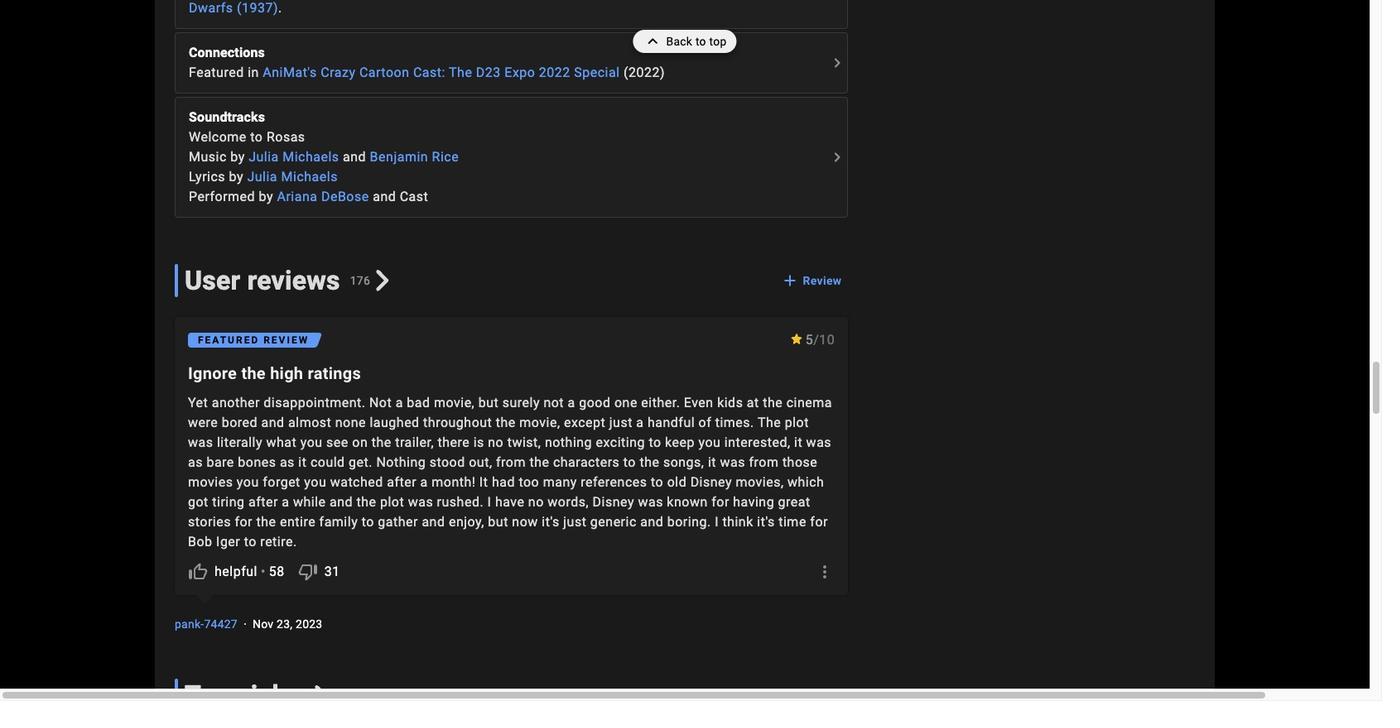Task type: describe. For each thing, give the bounding box(es) containing it.
(2022)
[[624, 65, 665, 81]]

.
[[278, 0, 282, 16]]

while
[[293, 495, 326, 510]]

0 vertical spatial i
[[488, 495, 492, 510]]

0 vertical spatial by
[[231, 149, 245, 165]]

welcome
[[189, 129, 247, 145]]

at
[[747, 395, 760, 411]]

chevron right inline image
[[372, 270, 393, 292]]

forget
[[263, 475, 301, 491]]

1 horizontal spatial just
[[610, 415, 633, 431]]

1 vertical spatial plot
[[380, 495, 404, 510]]

1 horizontal spatial it
[[708, 455, 717, 471]]

great
[[778, 495, 811, 510]]

animat's crazy cartoon cast: the d23 expo 2022 special button
[[263, 63, 620, 83]]

music
[[189, 149, 227, 165]]

1 it's from the left
[[542, 515, 560, 530]]

1 from from the left
[[496, 455, 526, 471]]

1 horizontal spatial disney
[[691, 475, 732, 491]]

had
[[492, 475, 515, 491]]

nov 23, 2023
[[253, 618, 323, 632]]

connections button
[[189, 43, 826, 63]]

and left "boring." on the bottom of the page
[[641, 515, 664, 530]]

was down were
[[188, 435, 213, 451]]

pank-74427
[[175, 618, 238, 632]]

trailer,
[[395, 435, 434, 451]]

helpful
[[215, 564, 258, 580]]

chevron right inline image
[[311, 686, 332, 702]]

see more image for connections featured in animat's crazy cartoon cast: the d23 expo 2022 special (2022)
[[828, 53, 848, 73]]

having
[[733, 495, 775, 510]]

surely
[[503, 395, 540, 411]]

more options image
[[815, 563, 835, 583]]

old
[[667, 475, 687, 491]]

featured inside 'connections featured in animat's crazy cartoon cast: the d23 expo 2022 special (2022)'
[[189, 65, 244, 81]]

there
[[438, 435, 470, 451]]

soundtracks button
[[189, 108, 826, 128]]

0 vertical spatial julia
[[249, 149, 279, 165]]

the inside 'connections featured in animat's crazy cartoon cast: the d23 expo 2022 special (2022)'
[[449, 65, 473, 81]]

enjoy,
[[449, 515, 485, 530]]

0 vertical spatial movie,
[[434, 395, 475, 411]]

iger
[[216, 535, 240, 550]]

stories
[[188, 515, 231, 530]]

julia michaels link for lyrics by
[[247, 169, 338, 185]]

1 horizontal spatial for
[[712, 495, 730, 510]]

one
[[615, 395, 638, 411]]

cartoon
[[359, 65, 410, 81]]

back to top
[[666, 35, 727, 48]]

176
[[350, 274, 370, 288]]

soundtracks welcome to rosas music by julia michaels and benjamin rice lyrics by julia michaels performed by ariana debose and cast
[[189, 110, 459, 205]]

you down almost
[[301, 435, 323, 451]]

and up the debose
[[343, 149, 366, 165]]

see more image for soundtracks welcome to rosas music by julia michaels and benjamin rice lyrics by julia michaels performed by ariana debose and cast
[[828, 148, 848, 168]]

2022
[[539, 65, 571, 81]]

benjamin rice link
[[370, 149, 459, 165]]

were
[[188, 415, 218, 431]]

add image
[[780, 271, 800, 291]]

expo
[[505, 65, 536, 81]]

was down interested,
[[720, 455, 746, 471]]

a right not
[[568, 395, 576, 411]]

review
[[264, 335, 309, 346]]

5
[[806, 332, 814, 348]]

bob
[[188, 535, 213, 550]]

known
[[667, 495, 708, 510]]

cinema
[[787, 395, 833, 411]]

0 vertical spatial michaels
[[283, 149, 339, 165]]

performed
[[189, 189, 255, 205]]

almost
[[288, 415, 332, 431]]

was left known
[[638, 495, 664, 510]]

disappointment.
[[264, 395, 366, 411]]

2 it's from the left
[[757, 515, 775, 530]]

family
[[319, 515, 358, 530]]

the down watched
[[357, 495, 377, 510]]

0 horizontal spatial after
[[248, 495, 278, 510]]

the left songs, at the bottom
[[640, 455, 660, 471]]

pank-74427 button
[[175, 617, 238, 633]]

movies
[[188, 475, 233, 491]]

times.
[[716, 415, 755, 431]]

exciting
[[596, 435, 645, 451]]

animat's
[[263, 65, 317, 81]]

ariana debose link
[[277, 189, 369, 205]]

expand less image
[[643, 30, 666, 53]]

0 horizontal spatial no
[[488, 435, 504, 451]]

references
[[581, 475, 647, 491]]

out,
[[469, 455, 493, 471]]

lyrics
[[189, 169, 225, 185]]

the right 'at'
[[763, 395, 783, 411]]

nothing
[[376, 455, 426, 471]]

not
[[369, 395, 392, 411]]

it
[[480, 475, 488, 491]]

crazy
[[321, 65, 356, 81]]

1 vertical spatial featured
[[198, 335, 260, 346]]

you down of
[[699, 435, 721, 451]]

2023
[[296, 618, 323, 632]]

user reviews
[[185, 265, 340, 297]]

the down surely
[[496, 415, 516, 431]]

in
[[248, 65, 259, 81]]

the up too
[[530, 455, 550, 471]]

bones
[[238, 455, 276, 471]]

benjamin
[[370, 149, 428, 165]]

and up 'family' on the left bottom of page
[[330, 495, 353, 510]]

except
[[564, 415, 606, 431]]

bare
[[207, 455, 234, 471]]

2 horizontal spatial for
[[810, 515, 828, 530]]

the inside yet another disappointment. not a bad movie, but surely not a good one either. even kids at the cinema were bored and almost none laughed throughout the movie, except just a handful of times. the plot was literally what you see on the trailer, there is no twist, nothing exciting to keep you interested, it was as bare bones as it could get. nothing stood out, from the characters to the songs, it was from those movies you forget you watched after a month! it had too many references to old disney movies, which got tiring after a while and the plot was rushed. i have no words, disney was known for having great stories for the entire family to gather and enjoy, but now it's just generic and boring. i think it's time for bob iger to retire.
[[758, 415, 781, 431]]

was up gather
[[408, 495, 433, 510]]

1 vertical spatial by
[[229, 169, 244, 185]]

of
[[699, 415, 712, 431]]

stood
[[430, 455, 465, 471]]

good
[[579, 395, 611, 411]]

review button
[[778, 266, 849, 296]]

to right iger on the left bottom of page
[[244, 535, 257, 550]]

twist,
[[508, 435, 541, 451]]

too
[[519, 475, 540, 491]]

/
[[814, 332, 820, 348]]

connections featured in animat's crazy cartoon cast: the d23 expo 2022 special (2022)
[[189, 45, 665, 81]]

julia michaels link for music by
[[249, 149, 339, 165]]

1 as from the left
[[188, 455, 203, 471]]

words,
[[548, 495, 589, 510]]

and left enjoy,
[[422, 515, 445, 530]]

ariana
[[277, 189, 318, 205]]

rice
[[432, 149, 459, 165]]



Task type: locate. For each thing, give the bounding box(es) containing it.
2 from from the left
[[749, 455, 779, 471]]

kids
[[718, 395, 743, 411]]

1 vertical spatial after
[[248, 495, 278, 510]]

disney up known
[[691, 475, 732, 491]]

was up those
[[807, 435, 832, 451]]

but down have
[[488, 515, 509, 530]]

plot up gather
[[380, 495, 404, 510]]

0 horizontal spatial it
[[299, 455, 307, 471]]

cast:
[[413, 65, 446, 81]]

the right on
[[372, 435, 392, 451]]

0 horizontal spatial movie,
[[434, 395, 475, 411]]

time
[[779, 515, 807, 530]]

for right time
[[810, 515, 828, 530]]

1 vertical spatial michaels
[[281, 169, 338, 185]]

1 horizontal spatial movie,
[[520, 415, 560, 431]]

31
[[325, 564, 340, 580]]

the down featured review
[[241, 364, 266, 384]]

1 vertical spatial the
[[758, 415, 781, 431]]

movie,
[[434, 395, 475, 411], [520, 415, 560, 431]]

featured review
[[198, 335, 309, 346]]

julia michaels link up ariana on the top of the page
[[247, 169, 338, 185]]

0 vertical spatial see more image
[[828, 53, 848, 73]]

2 horizontal spatial it
[[795, 435, 803, 451]]

1 horizontal spatial no
[[528, 495, 544, 510]]

0 vertical spatial julia michaels link
[[249, 149, 339, 165]]

just
[[610, 415, 633, 431], [564, 515, 587, 530]]

to left keep
[[649, 435, 662, 451]]

which
[[788, 475, 825, 491]]

0 vertical spatial just
[[610, 415, 633, 431]]

just up exciting
[[610, 415, 633, 431]]

have
[[495, 495, 525, 510]]

bad
[[407, 395, 430, 411]]

plot down cinema
[[785, 415, 809, 431]]

to
[[696, 35, 707, 48], [250, 129, 263, 145], [649, 435, 662, 451], [624, 455, 636, 471], [651, 475, 664, 491], [362, 515, 374, 530], [244, 535, 257, 550]]

for up think
[[712, 495, 730, 510]]

0 horizontal spatial plot
[[380, 495, 404, 510]]

1 horizontal spatial it's
[[757, 515, 775, 530]]

ratings
[[308, 364, 361, 384]]

1 see more image from the top
[[828, 53, 848, 73]]

1 vertical spatial movie,
[[520, 415, 560, 431]]

rosas
[[267, 129, 305, 145]]

after
[[387, 475, 417, 491], [248, 495, 278, 510]]

1 horizontal spatial plot
[[785, 415, 809, 431]]

the left the d23
[[449, 65, 473, 81]]

laughed
[[370, 415, 420, 431]]

movie, up the throughout
[[434, 395, 475, 411]]

to inside button
[[696, 35, 707, 48]]

handful
[[648, 415, 695, 431]]

to down exciting
[[624, 455, 636, 471]]

by up performed
[[229, 169, 244, 185]]

bored
[[222, 415, 258, 431]]

to left "rosas"
[[250, 129, 263, 145]]

0 horizontal spatial i
[[488, 495, 492, 510]]

0 vertical spatial but
[[479, 395, 499, 411]]

reviews
[[247, 265, 340, 297]]

no down too
[[528, 495, 544, 510]]

a down one
[[637, 415, 644, 431]]

0 horizontal spatial the
[[449, 65, 473, 81]]

by
[[231, 149, 245, 165], [229, 169, 244, 185], [259, 189, 273, 205]]

i left have
[[488, 495, 492, 510]]

74427
[[204, 618, 238, 632]]

58
[[269, 564, 285, 580]]

michaels down "rosas"
[[283, 149, 339, 165]]

could
[[311, 455, 345, 471]]

after down nothing
[[387, 475, 417, 491]]

see
[[326, 435, 349, 451]]

disney up generic
[[593, 495, 635, 510]]

julia down "rosas"
[[249, 149, 279, 165]]

0 vertical spatial after
[[387, 475, 417, 491]]

the
[[449, 65, 473, 81], [758, 415, 781, 431]]

2 vertical spatial by
[[259, 189, 273, 205]]

none
[[335, 415, 366, 431]]

boring.
[[668, 515, 711, 530]]

as up movies
[[188, 455, 203, 471]]

0 vertical spatial featured
[[189, 65, 244, 81]]

nothing
[[545, 435, 592, 451]]

by down welcome at the top
[[231, 149, 245, 165]]

1 vertical spatial just
[[564, 515, 587, 530]]

to inside soundtracks welcome to rosas music by julia michaels and benjamin rice lyrics by julia michaels performed by ariana debose and cast
[[250, 129, 263, 145]]

23,
[[277, 618, 293, 632]]

cast
[[400, 189, 429, 205]]

0 vertical spatial disney
[[691, 475, 732, 491]]

0 horizontal spatial it's
[[542, 515, 560, 530]]

connections
[[189, 45, 265, 61]]

julia up ariana on the top of the page
[[247, 169, 278, 185]]

either.
[[641, 395, 680, 411]]

top
[[710, 35, 727, 48]]

you down bones at the left bottom of the page
[[237, 475, 259, 491]]

•
[[261, 564, 266, 580]]

0 horizontal spatial as
[[188, 455, 203, 471]]

watched
[[330, 475, 383, 491]]

10
[[820, 332, 835, 348]]

get.
[[349, 455, 373, 471]]

back to top button
[[633, 30, 737, 53]]

rushed.
[[437, 495, 484, 510]]

think
[[723, 515, 754, 530]]

many
[[543, 475, 577, 491]]

2 as from the left
[[280, 455, 295, 471]]

what
[[266, 435, 297, 451]]

it's right the now
[[542, 515, 560, 530]]

pank-
[[175, 618, 204, 632]]

you up while on the left of the page
[[304, 475, 327, 491]]

the up retire.
[[256, 515, 276, 530]]

it up those
[[795, 435, 803, 451]]

high
[[270, 364, 303, 384]]

d23
[[476, 65, 501, 81]]

songs,
[[664, 455, 705, 471]]

i left think
[[715, 515, 719, 530]]

ignore
[[188, 364, 237, 384]]

0 horizontal spatial for
[[235, 515, 253, 530]]

after down forget
[[248, 495, 278, 510]]

yet
[[188, 395, 208, 411]]

1 vertical spatial see more image
[[828, 148, 848, 168]]

0 vertical spatial plot
[[785, 415, 809, 431]]

featured up ignore
[[198, 335, 260, 346]]

and left cast
[[373, 189, 396, 205]]

michaels
[[283, 149, 339, 165], [281, 169, 338, 185]]

a down forget
[[282, 495, 290, 510]]

the
[[241, 364, 266, 384], [763, 395, 783, 411], [496, 415, 516, 431], [372, 435, 392, 451], [530, 455, 550, 471], [640, 455, 660, 471], [357, 495, 377, 510], [256, 515, 276, 530]]

disney
[[691, 475, 732, 491], [593, 495, 635, 510]]

from up had
[[496, 455, 526, 471]]

it's down having
[[757, 515, 775, 530]]

featured down connections
[[189, 65, 244, 81]]

1 vertical spatial julia
[[247, 169, 278, 185]]

from up the movies,
[[749, 455, 779, 471]]

retire.
[[260, 535, 297, 550]]

1 vertical spatial julia michaels link
[[247, 169, 338, 185]]

to left old
[[651, 475, 664, 491]]

see more image
[[828, 53, 848, 73], [828, 148, 848, 168]]

featured
[[189, 65, 244, 81], [198, 335, 260, 346]]

but left surely
[[479, 395, 499, 411]]

literally
[[217, 435, 263, 451]]

5 / 10
[[806, 332, 835, 348]]

just down words,
[[564, 515, 587, 530]]

you
[[301, 435, 323, 451], [699, 435, 721, 451], [237, 475, 259, 491], [304, 475, 327, 491]]

to left top
[[696, 35, 707, 48]]

is not helpful image
[[298, 563, 318, 583]]

a right the not
[[396, 395, 403, 411]]

1 horizontal spatial from
[[749, 455, 779, 471]]

star inline image
[[791, 334, 804, 345]]

ignore the high ratings
[[188, 364, 361, 384]]

is helpful image
[[188, 563, 208, 583]]

1 vertical spatial no
[[528, 495, 544, 510]]

1 vertical spatial i
[[715, 515, 719, 530]]

julia michaels link down "rosas"
[[249, 149, 339, 165]]

interested,
[[725, 435, 791, 451]]

michaels up ariana on the top of the page
[[281, 169, 338, 185]]

yet another disappointment. not a bad movie, but surely not a good one either. even kids at the cinema were bored and almost none laughed throughout the movie, except just a handful of times. the plot was literally what you see on the trailer, there is no twist, nothing exciting to keep you interested, it was as bare bones as it could get. nothing stood out, from the characters to the songs, it was from those movies you forget you watched after a month! it had too many references to old disney movies, which got tiring after a while and the plot was rushed. i have no words, disney was known for having great stories for the entire family to gather and enjoy, but now it's just generic and boring. i think it's time for bob iger to retire.
[[188, 395, 833, 550]]

nov
[[253, 618, 274, 632]]

to right 'family' on the left bottom of page
[[362, 515, 374, 530]]

for down tiring
[[235, 515, 253, 530]]

1 horizontal spatial the
[[758, 415, 781, 431]]

0 horizontal spatial just
[[564, 515, 587, 530]]

on
[[352, 435, 368, 451]]

it right songs, at the bottom
[[708, 455, 717, 471]]

1 horizontal spatial as
[[280, 455, 295, 471]]

1 vertical spatial disney
[[593, 495, 635, 510]]

1 vertical spatial but
[[488, 515, 509, 530]]

user
[[185, 265, 241, 297]]

plot
[[785, 415, 809, 431], [380, 495, 404, 510]]

1 horizontal spatial i
[[715, 515, 719, 530]]

0 horizontal spatial from
[[496, 455, 526, 471]]

0 vertical spatial no
[[488, 435, 504, 451]]

0 horizontal spatial disney
[[593, 495, 635, 510]]

a
[[396, 395, 403, 411], [568, 395, 576, 411], [637, 415, 644, 431], [421, 475, 428, 491], [282, 495, 290, 510]]

the up interested,
[[758, 415, 781, 431]]

it left could
[[299, 455, 307, 471]]

no right the is
[[488, 435, 504, 451]]

as up forget
[[280, 455, 295, 471]]

1 horizontal spatial after
[[387, 475, 417, 491]]

review
[[803, 274, 842, 288]]

a left month!
[[421, 475, 428, 491]]

and up what at the left bottom of page
[[261, 415, 285, 431]]

movie, down not
[[520, 415, 560, 431]]

by left ariana on the top of the page
[[259, 189, 273, 205]]

0 vertical spatial the
[[449, 65, 473, 81]]

i
[[488, 495, 492, 510], [715, 515, 719, 530]]

generic
[[591, 515, 637, 530]]

it's
[[542, 515, 560, 530], [757, 515, 775, 530]]

2 see more image from the top
[[828, 148, 848, 168]]



Task type: vqa. For each thing, say whether or not it's contained in the screenshot.
it to the left
yes



